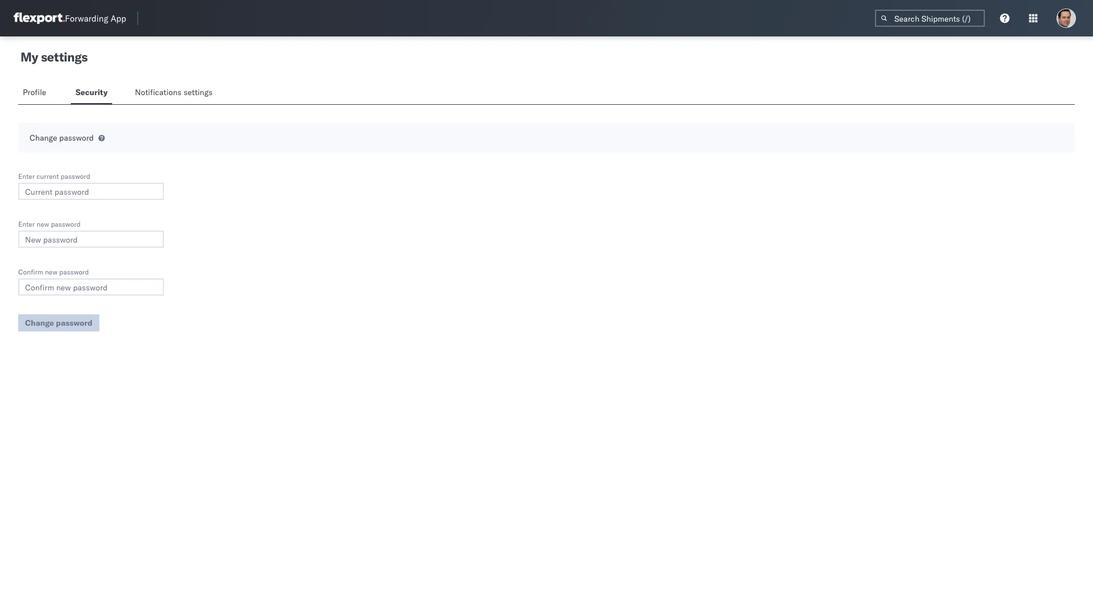 Task type: describe. For each thing, give the bounding box(es) containing it.
New password password field
[[18, 231, 164, 248]]

password right change
[[59, 133, 94, 143]]

confirm new password
[[18, 267, 89, 276]]

app
[[111, 13, 126, 24]]

forwarding
[[65, 13, 108, 24]]

password for enter new password
[[51, 220, 81, 228]]

Current password password field
[[18, 183, 164, 200]]

settings for notifications settings
[[184, 87, 213, 97]]

enter current password
[[18, 172, 90, 180]]

password for enter current password
[[61, 172, 90, 180]]

current
[[37, 172, 59, 180]]

confirm
[[18, 267, 43, 276]]

profile button
[[18, 82, 53, 104]]

change password
[[30, 133, 94, 143]]

my
[[21, 49, 38, 65]]



Task type: locate. For each thing, give the bounding box(es) containing it.
enter left current
[[18, 172, 35, 180]]

1 vertical spatial new
[[45, 267, 58, 276]]

password
[[59, 133, 94, 143], [61, 172, 90, 180], [51, 220, 81, 228], [59, 267, 89, 276]]

profile
[[23, 87, 46, 97]]

new down current
[[37, 220, 49, 228]]

settings inside button
[[184, 87, 213, 97]]

1 horizontal spatial settings
[[184, 87, 213, 97]]

notifications settings button
[[130, 82, 222, 104]]

2 enter from the top
[[18, 220, 35, 228]]

password up new password password field
[[51, 220, 81, 228]]

notifications
[[135, 87, 182, 97]]

Search Shipments (/) text field
[[876, 10, 986, 27]]

Confirm new password password field
[[18, 279, 164, 296]]

new right confirm
[[45, 267, 58, 276]]

security
[[76, 87, 108, 97]]

1 vertical spatial enter
[[18, 220, 35, 228]]

0 vertical spatial new
[[37, 220, 49, 228]]

enter up confirm
[[18, 220, 35, 228]]

password for confirm new password
[[59, 267, 89, 276]]

new for confirm
[[45, 267, 58, 276]]

notifications settings
[[135, 87, 213, 97]]

forwarding app link
[[14, 13, 126, 24]]

change
[[30, 133, 57, 143]]

0 vertical spatial settings
[[41, 49, 88, 65]]

new
[[37, 220, 49, 228], [45, 267, 58, 276]]

enter
[[18, 172, 35, 180], [18, 220, 35, 228]]

security button
[[71, 82, 112, 104]]

1 enter from the top
[[18, 172, 35, 180]]

password up "current password" password field
[[61, 172, 90, 180]]

my settings
[[21, 49, 88, 65]]

settings right the "notifications"
[[184, 87, 213, 97]]

settings
[[41, 49, 88, 65], [184, 87, 213, 97]]

new for enter
[[37, 220, 49, 228]]

settings right my at left top
[[41, 49, 88, 65]]

0 horizontal spatial settings
[[41, 49, 88, 65]]

enter new password
[[18, 220, 81, 228]]

flexport. image
[[14, 13, 65, 24]]

password up confirm new password password field
[[59, 267, 89, 276]]

enter for enter current password
[[18, 172, 35, 180]]

settings for my settings
[[41, 49, 88, 65]]

1 vertical spatial settings
[[184, 87, 213, 97]]

forwarding app
[[65, 13, 126, 24]]

0 vertical spatial enter
[[18, 172, 35, 180]]

enter for enter new password
[[18, 220, 35, 228]]



Task type: vqa. For each thing, say whether or not it's contained in the screenshot.
FLEX-1889145 button
no



